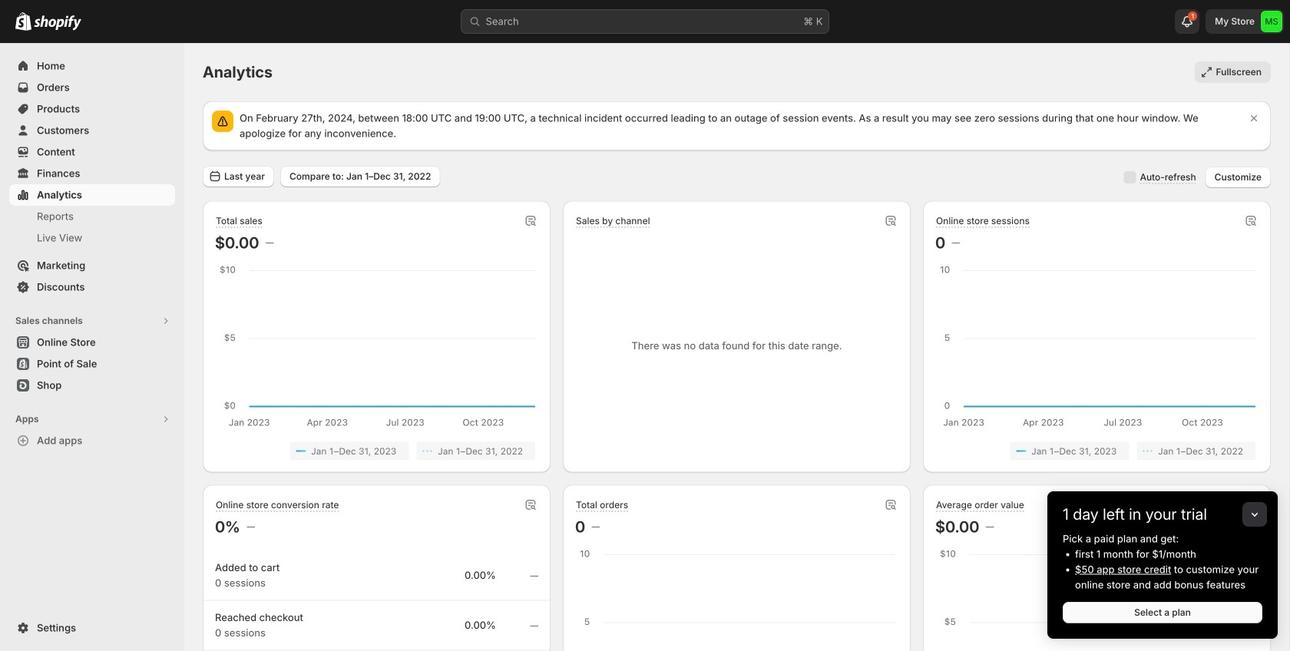 Task type: vqa. For each thing, say whether or not it's contained in the screenshot.
the Customers
no



Task type: describe. For each thing, give the bounding box(es) containing it.
2 list from the left
[[938, 442, 1256, 460]]

shopify image
[[34, 15, 81, 31]]

1 list from the left
[[218, 442, 535, 460]]

my store image
[[1261, 11, 1282, 32]]



Task type: locate. For each thing, give the bounding box(es) containing it.
list
[[218, 442, 535, 460], [938, 442, 1256, 460]]

1 horizontal spatial list
[[938, 442, 1256, 460]]

0 horizontal spatial list
[[218, 442, 535, 460]]

shopify image
[[15, 12, 31, 31]]



